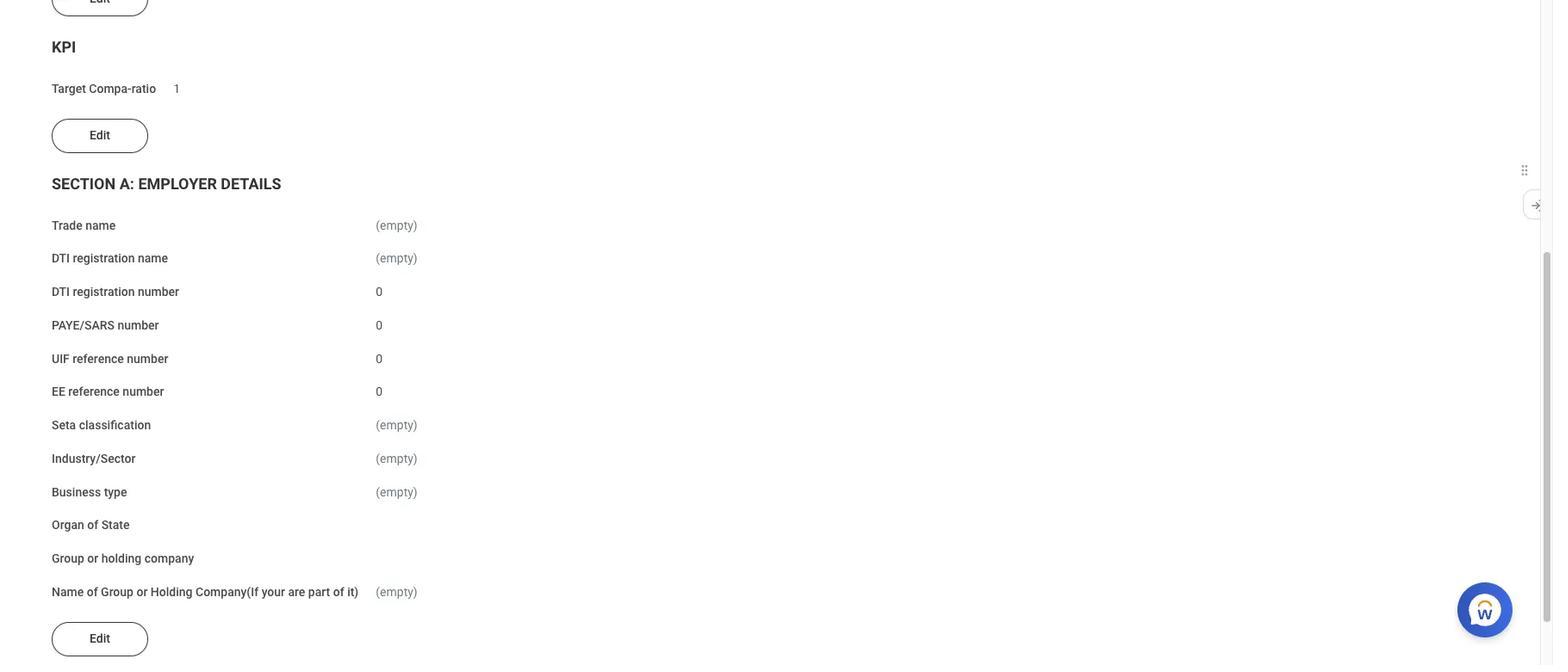 Task type: vqa. For each thing, say whether or not it's contained in the screenshot.


Task type: describe. For each thing, give the bounding box(es) containing it.
(empty) for seta classification
[[376, 419, 418, 433]]

trade
[[52, 219, 82, 232]]

dti for dti registration number
[[52, 285, 70, 299]]

paye/sars number element
[[376, 308, 383, 334]]

number for dti registration number
[[138, 285, 179, 299]]

(empty) for trade name
[[376, 219, 418, 232]]

holding
[[101, 552, 141, 566]]

(empty) for name of group or holding company(if your are part of it)
[[376, 586, 418, 599]]

1
[[173, 82, 180, 96]]

business
[[52, 486, 101, 499]]

uif reference number element
[[376, 342, 383, 367]]

dti registration number
[[52, 285, 179, 299]]

compa-
[[89, 82, 131, 96]]

ee
[[52, 385, 65, 399]]

target
[[52, 82, 86, 96]]

your
[[262, 586, 285, 599]]

state
[[101, 519, 130, 533]]

are
[[288, 586, 305, 599]]

number for uif reference number
[[127, 352, 168, 366]]

name
[[52, 586, 84, 599]]

holding
[[151, 586, 193, 599]]

group or holding company
[[52, 552, 194, 566]]

kpi group
[[52, 37, 1488, 98]]

industry/sector
[[52, 452, 136, 466]]

(empty) for dti registration name
[[376, 252, 418, 266]]

ratio
[[131, 82, 156, 96]]

0 vertical spatial group
[[52, 552, 84, 566]]

section a: employer details
[[52, 175, 281, 193]]

a:
[[119, 175, 134, 193]]

1 edit button from the top
[[52, 119, 148, 153]]

business type
[[52, 486, 127, 499]]

name of group or holding company(if your are part of it)
[[52, 586, 359, 599]]

dti registration name
[[52, 252, 168, 266]]

ee reference number element
[[376, 375, 383, 401]]

classification
[[79, 419, 151, 433]]

number down dti registration number
[[118, 319, 159, 332]]

type
[[104, 486, 127, 499]]



Task type: locate. For each thing, give the bounding box(es) containing it.
0 vertical spatial dti
[[52, 252, 70, 266]]

1 vertical spatial dti
[[52, 285, 70, 299]]

0 horizontal spatial name
[[85, 219, 116, 232]]

section a: employer details button
[[52, 175, 281, 193]]

0 vertical spatial reference
[[73, 352, 124, 366]]

4 (empty) from the top
[[376, 452, 418, 466]]

target compa-ratio element
[[173, 71, 180, 97]]

1 edit from the top
[[90, 128, 110, 142]]

employer
[[138, 175, 217, 193]]

group
[[52, 552, 84, 566], [101, 586, 133, 599]]

organ of state
[[52, 519, 130, 533]]

2 (empty) from the top
[[376, 252, 418, 266]]

1 vertical spatial reference
[[68, 385, 120, 399]]

of right name
[[87, 586, 98, 599]]

of left state
[[87, 519, 98, 533]]

of
[[87, 519, 98, 533], [87, 586, 98, 599], [333, 586, 344, 599]]

1 vertical spatial name
[[138, 252, 168, 266]]

details
[[221, 175, 281, 193]]

4 0 from the top
[[376, 385, 383, 399]]

2 edit from the top
[[90, 632, 110, 646]]

dti up the paye/sars
[[52, 285, 70, 299]]

0 vertical spatial or
[[87, 552, 98, 566]]

paye/sars
[[52, 319, 115, 332]]

registration for number
[[73, 285, 135, 299]]

of left "it)"
[[333, 586, 344, 599]]

reference for ee
[[68, 385, 120, 399]]

paye/sars number
[[52, 319, 159, 332]]

or
[[87, 552, 98, 566], [136, 586, 148, 599]]

edit
[[90, 128, 110, 142], [90, 632, 110, 646]]

dti down trade
[[52, 252, 70, 266]]

uif reference number
[[52, 352, 168, 366]]

edit button down target compa-ratio
[[52, 119, 148, 153]]

1 vertical spatial group
[[101, 586, 133, 599]]

1 horizontal spatial name
[[138, 252, 168, 266]]

reference for uif
[[73, 352, 124, 366]]

kpi button
[[52, 38, 76, 56]]

0 for uif reference number
[[376, 352, 383, 366]]

registration for name
[[73, 252, 135, 266]]

registration up dti registration number
[[73, 252, 135, 266]]

seta
[[52, 419, 76, 433]]

2 edit button from the top
[[52, 623, 148, 657]]

registration
[[73, 252, 135, 266], [73, 285, 135, 299]]

0 down "uif reference number" "element"
[[376, 385, 383, 399]]

part
[[308, 586, 330, 599]]

name
[[85, 219, 116, 232], [138, 252, 168, 266]]

0 for dti registration number
[[376, 285, 383, 299]]

reference up seta classification
[[68, 385, 120, 399]]

it)
[[347, 586, 359, 599]]

number up classification
[[123, 385, 164, 399]]

dti for dti registration name
[[52, 252, 70, 266]]

1 horizontal spatial or
[[136, 586, 148, 599]]

section
[[52, 175, 116, 193]]

dti
[[52, 252, 70, 266], [52, 285, 70, 299]]

0 horizontal spatial or
[[87, 552, 98, 566]]

reference down the paye/sars number
[[73, 352, 124, 366]]

5 (empty) from the top
[[376, 486, 418, 499]]

0 vertical spatial edit
[[90, 128, 110, 142]]

company(if
[[196, 586, 259, 599]]

reference
[[73, 352, 124, 366], [68, 385, 120, 399]]

2 dti from the top
[[52, 285, 70, 299]]

kpi
[[52, 38, 76, 56]]

company
[[144, 552, 194, 566]]

0 up paye/sars number element
[[376, 285, 383, 299]]

edit down holding
[[90, 632, 110, 646]]

3 (empty) from the top
[[376, 419, 418, 433]]

of for organ
[[87, 519, 98, 533]]

of for name
[[87, 586, 98, 599]]

1 (empty) from the top
[[376, 219, 418, 232]]

ee reference number
[[52, 385, 164, 399]]

name up dti registration number
[[138, 252, 168, 266]]

(empty)
[[376, 219, 418, 232], [376, 252, 418, 266], [376, 419, 418, 433], [376, 452, 418, 466], [376, 486, 418, 499], [376, 586, 418, 599]]

0
[[376, 285, 383, 299], [376, 319, 383, 332], [376, 352, 383, 366], [376, 385, 383, 399]]

6 (empty) from the top
[[376, 586, 418, 599]]

0 for paye/sars number
[[376, 319, 383, 332]]

group down holding
[[101, 586, 133, 599]]

number for ee reference number
[[123, 385, 164, 399]]

0 for ee reference number
[[376, 385, 383, 399]]

0 vertical spatial registration
[[73, 252, 135, 266]]

1 registration from the top
[[73, 252, 135, 266]]

1 vertical spatial or
[[136, 586, 148, 599]]

(empty) for industry/sector
[[376, 452, 418, 466]]

uif
[[52, 352, 70, 366]]

0 vertical spatial edit button
[[52, 119, 148, 153]]

(empty) for business type
[[376, 486, 418, 499]]

group down organ
[[52, 552, 84, 566]]

0 up ee reference number element
[[376, 352, 383, 366]]

0 horizontal spatial group
[[52, 552, 84, 566]]

1 vertical spatial edit
[[90, 632, 110, 646]]

number down dti registration name
[[138, 285, 179, 299]]

section a: employer details group
[[52, 174, 1488, 602]]

seta classification
[[52, 419, 151, 433]]

2 registration from the top
[[73, 285, 135, 299]]

trade name
[[52, 219, 116, 232]]

number up ee reference number
[[127, 352, 168, 366]]

1 vertical spatial edit button
[[52, 623, 148, 657]]

edit down target compa-ratio
[[90, 128, 110, 142]]

organ
[[52, 519, 84, 533]]

0 up "uif reference number" "element"
[[376, 319, 383, 332]]

1 0 from the top
[[376, 285, 383, 299]]

registration up the paye/sars number
[[73, 285, 135, 299]]

edit button
[[52, 119, 148, 153], [52, 623, 148, 657]]

0 vertical spatial name
[[85, 219, 116, 232]]

dti registration number element
[[376, 275, 383, 301]]

3 0 from the top
[[376, 352, 383, 366]]

edit button down name
[[52, 623, 148, 657]]

target compa-ratio
[[52, 82, 156, 96]]

2 0 from the top
[[376, 319, 383, 332]]

1 horizontal spatial group
[[101, 586, 133, 599]]

1 vertical spatial registration
[[73, 285, 135, 299]]

1 dti from the top
[[52, 252, 70, 266]]

name right trade
[[85, 219, 116, 232]]

number
[[138, 285, 179, 299], [118, 319, 159, 332], [127, 352, 168, 366], [123, 385, 164, 399]]



